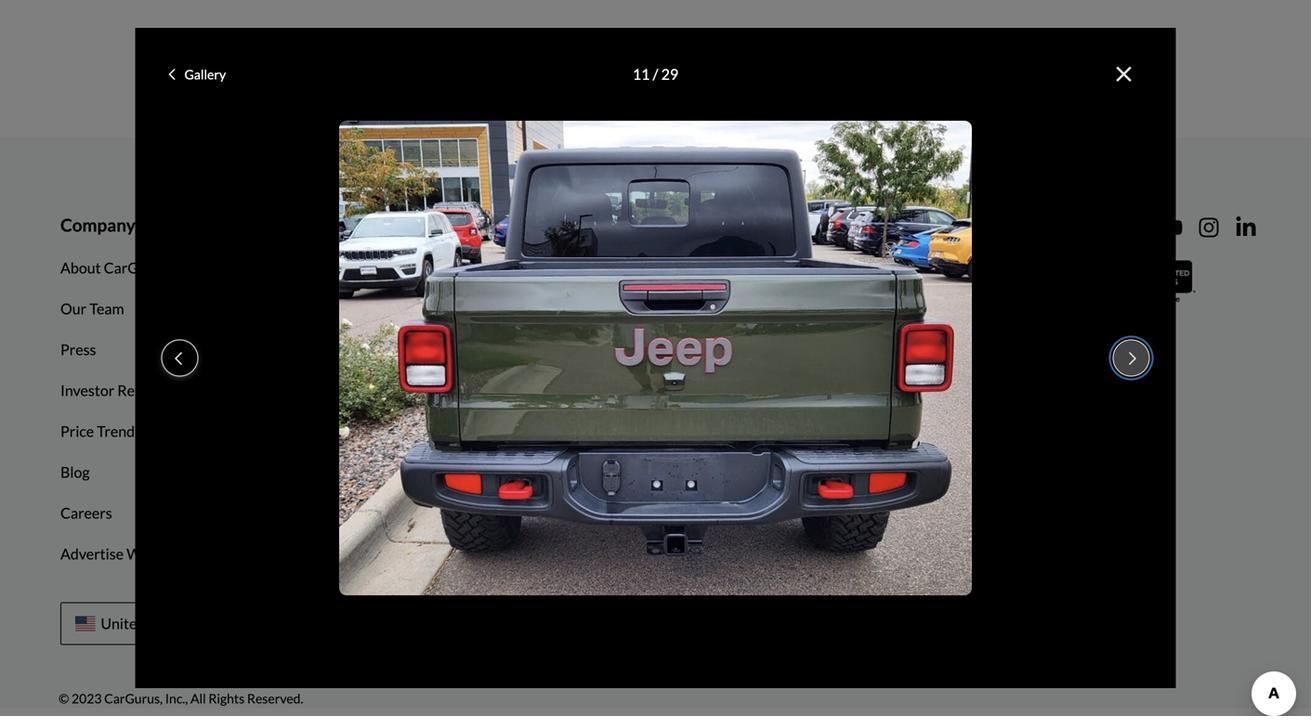 Task type: describe. For each thing, give the bounding box(es) containing it.
click for the bbb business review of this auto listing service in cambridge ma image
[[1109, 259, 1198, 305]]

trends
[[97, 423, 141, 441]]

price trends link
[[46, 411, 155, 452]]

/
[[653, 65, 658, 83]]

investor
[[60, 382, 114, 400]]

terms for terms
[[514, 214, 562, 236]]

for
[[313, 214, 339, 236]]

do not sell or share my personal information
[[514, 382, 810, 400]]

interest-based ads
[[514, 423, 639, 441]]

signup
[[360, 300, 404, 318]]

1 vertical spatial privacy
[[538, 341, 587, 359]]

29
[[661, 65, 679, 83]]

terms of use link
[[500, 248, 612, 289]]

careers link
[[46, 493, 126, 534]]

our team
[[60, 300, 124, 318]]

careers
[[60, 504, 112, 522]]

interest-
[[514, 423, 571, 441]]

investor relations link
[[46, 371, 192, 411]]

about cargurus link
[[46, 248, 181, 289]]

contact us link
[[883, 289, 983, 330]]

previous image image
[[175, 351, 182, 366]]

press link
[[46, 330, 110, 371]]

inc.,
[[165, 691, 188, 707]]

dealer resources link
[[299, 248, 441, 289]]

united
[[101, 615, 145, 633]]

security link
[[500, 452, 582, 493]]

ads
[[614, 423, 639, 441]]

price
[[60, 423, 94, 441]]

privacy policy
[[514, 300, 605, 318]]

1 vertical spatial my
[[648, 382, 669, 400]]

my privacy rights link
[[500, 330, 645, 371]]

advertise
[[60, 545, 124, 563]]

advertise with cargurus
[[60, 545, 226, 563]]

about cargurus
[[60, 259, 167, 277]]

about
[[60, 259, 101, 277]]

investor relations
[[60, 382, 178, 400]]

chevron left image
[[169, 68, 175, 81]]

1 horizontal spatial rights
[[590, 341, 631, 359]]

based
[[571, 423, 611, 441]]

next image image
[[1129, 351, 1137, 366]]

help link
[[883, 248, 941, 289]]

0 vertical spatial my
[[514, 341, 535, 359]]

terms for terms of use
[[514, 259, 554, 277]]

policy
[[565, 300, 605, 318]]

11
[[633, 65, 650, 83]]

with
[[127, 545, 159, 563]]

cargurus,
[[104, 691, 163, 707]]

contact
[[896, 300, 949, 318]]

dealer for dealer resources
[[313, 259, 357, 277]]

blog link
[[46, 452, 104, 493]]

2023
[[72, 691, 102, 707]]

gallery button
[[153, 56, 242, 93]]

11 / 29
[[633, 65, 679, 83]]

us image
[[75, 617, 95, 632]]

resources
[[360, 259, 427, 277]]

privacy policy link
[[500, 289, 619, 330]]



Task type: locate. For each thing, give the bounding box(es) containing it.
cargurus
[[104, 259, 167, 277], [162, 545, 226, 563]]

© 2023 cargurus, inc., all rights reserved.
[[59, 691, 303, 707]]

1 vertical spatial dealer
[[313, 300, 357, 318]]

for dealers
[[313, 214, 404, 236]]

terms left of
[[514, 259, 554, 277]]

dealer for dealer signup
[[313, 300, 357, 318]]

our
[[60, 300, 87, 318]]

2 dealer from the top
[[313, 300, 357, 318]]

blog
[[60, 463, 90, 482]]

my privacy rights
[[514, 341, 631, 359]]

company
[[60, 214, 136, 236]]

1 vertical spatial terms
[[514, 259, 554, 277]]

cargurus up team at the left top of the page
[[104, 259, 167, 277]]

my
[[514, 341, 535, 359], [648, 382, 669, 400]]

dealer signup link
[[299, 289, 418, 330]]

sell
[[564, 382, 588, 400]]

0 vertical spatial privacy
[[514, 300, 563, 318]]

close image
[[1117, 62, 1131, 86]]

states
[[148, 615, 189, 633]]

dealer
[[313, 259, 357, 277], [313, 300, 357, 318]]

do not sell or share my personal information link
[[500, 371, 824, 411]]

cargurus right with
[[162, 545, 226, 563]]

my up do
[[514, 341, 535, 359]]

0 vertical spatial dealer
[[313, 259, 357, 277]]

1 vertical spatial cargurus
[[162, 545, 226, 563]]

2 terms from the top
[[514, 259, 554, 277]]

do
[[514, 382, 533, 400]]

share
[[608, 382, 645, 400]]

dealer resources
[[313, 259, 427, 277]]

privacy down terms of use link
[[514, 300, 563, 318]]

us
[[952, 300, 969, 318]]

all
[[191, 691, 206, 707]]

of
[[556, 259, 570, 277]]

interest-based ads link
[[500, 411, 652, 452]]

1 dealer from the top
[[313, 259, 357, 277]]

dealer left signup
[[313, 300, 357, 318]]

dealer down for on the top of the page
[[313, 259, 357, 277]]

terms up terms of use
[[514, 214, 562, 236]]

help
[[896, 214, 934, 236], [896, 259, 927, 277]]

price trends
[[60, 423, 141, 441]]

1 help from the top
[[896, 214, 934, 236]]

advertise with cargurus link
[[46, 534, 240, 575]]

0 vertical spatial terms
[[514, 214, 562, 236]]

©
[[59, 691, 69, 707]]

rights up or
[[590, 341, 631, 359]]

0 horizontal spatial rights
[[209, 691, 245, 707]]

not
[[536, 382, 561, 400]]

help up the contact
[[896, 259, 927, 277]]

1 vertical spatial help
[[896, 259, 927, 277]]

0 vertical spatial rights
[[590, 341, 631, 359]]

reserved.
[[247, 691, 303, 707]]

my right share
[[648, 382, 669, 400]]

privacy
[[514, 300, 563, 318], [538, 341, 587, 359]]

use
[[573, 259, 598, 277]]

(en)
[[192, 615, 221, 633]]

1 horizontal spatial my
[[648, 382, 669, 400]]

terms
[[514, 214, 562, 236], [514, 259, 554, 277]]

relations
[[117, 382, 178, 400]]

2 help from the top
[[896, 259, 927, 277]]

contact us
[[896, 300, 969, 318]]

rights
[[590, 341, 631, 359], [209, 691, 245, 707]]

united states (en)
[[101, 615, 221, 633]]

personal
[[672, 382, 729, 400]]

1 vertical spatial rights
[[209, 691, 245, 707]]

dealer signup
[[313, 300, 404, 318]]

rights right all
[[209, 691, 245, 707]]

our team link
[[46, 289, 138, 330]]

or
[[590, 382, 605, 400]]

0 vertical spatial cargurus
[[104, 259, 167, 277]]

help up help link
[[896, 214, 934, 236]]

gallery
[[184, 66, 226, 82]]

terms of use
[[514, 259, 598, 277]]

team
[[89, 300, 124, 318]]

vehicle full photo image
[[339, 121, 972, 596]]

dealers
[[343, 214, 404, 236]]

1 terms from the top
[[514, 214, 562, 236]]

0 horizontal spatial my
[[514, 341, 535, 359]]

information
[[732, 382, 810, 400]]

privacy down privacy policy link
[[538, 341, 587, 359]]

security
[[514, 463, 568, 482]]

press
[[60, 341, 96, 359]]

0 vertical spatial help
[[896, 214, 934, 236]]



Task type: vqa. For each thing, say whether or not it's contained in the screenshot.
Interest-Based Ads
yes



